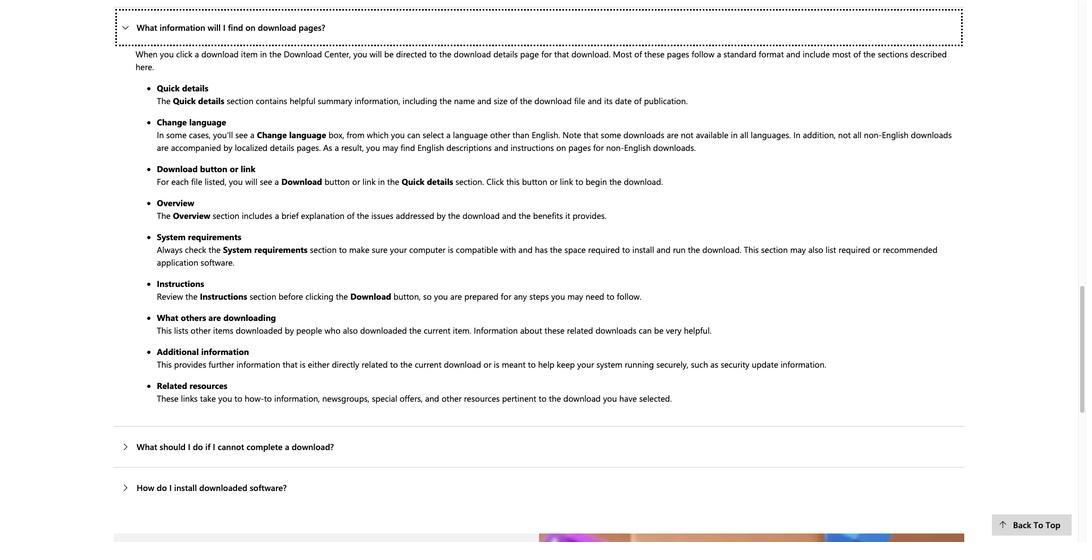 Task type: describe. For each thing, give the bounding box(es) containing it.
language for from
[[453, 129, 488, 140]]

links
[[181, 393, 198, 404]]

to right pertinent
[[539, 393, 547, 404]]

the right directed
[[440, 48, 452, 59]]

a inside overview the overview section includes a brief explanation of the issues addressed by the download and the benefits it provides.
[[275, 210, 279, 221]]

benefits
[[533, 210, 563, 221]]

software.
[[201, 257, 235, 268]]

some inside box, from which you can select a language other than english. note that some downloads are not available in all languages. in addition, not all non-english downloads are accompanied by localized details pages. as a result, you may find english descriptions and instructions on pages for non-english downloads.
[[601, 129, 621, 140]]

downloaded down "downloading"
[[236, 325, 283, 336]]

0 vertical spatial system
[[157, 231, 186, 242]]

1 in from the left
[[157, 129, 164, 140]]

clicking
[[306, 291, 334, 302]]

1 horizontal spatial requirements
[[254, 244, 308, 255]]

what others are downloading this lists other items downloaded by people who also downloaded the current item. information about these related downloads can be very helpful.
[[157, 312, 712, 336]]

items
[[213, 325, 234, 336]]

additional
[[157, 346, 199, 357]]

you down which
[[366, 142, 380, 153]]

include
[[803, 48, 830, 59]]

result,
[[341, 142, 364, 153]]

also inside section to make sure your computer is compatible with and has the space required to install and run the download. this section may also list required or recommended application software.
[[809, 244, 824, 255]]

0 horizontal spatial button
[[200, 163, 228, 174]]

what should i do if i cannot complete a download? button
[[114, 427, 965, 467]]

the right clicking on the bottom left of the page
[[336, 291, 348, 302]]

will inside when you click a download item in the download center, you will be directed to the download details page for that download. most of these pages follow a standard format and include most of the sections described here.
[[370, 48, 382, 59]]

what should i do if i cannot complete a download?
[[137, 441, 334, 452]]

so
[[423, 291, 432, 302]]

and left run
[[657, 244, 671, 255]]

current inside additional information this provides further information that is either directly related to the current download or is meant to help keep your system running securely, such as security update information.
[[415, 359, 442, 370]]

what for what others are downloading this lists other items downloaded by people who also downloaded the current item. information about these related downloads can be very helpful.
[[157, 312, 178, 323]]

may inside instructions review the instructions section before clicking the download button, so you are prepared for any steps you may need to follow.
[[568, 291, 584, 302]]

or down result,
[[352, 176, 360, 187]]

may inside section to make sure your computer is compatible with and has the space required to install and run the download. this section may also list required or recommended application software.
[[791, 244, 806, 255]]

download. inside when you click a download item in the download center, you will be directed to the download details page for that download. most of these pages follow a standard format and include most of the sections described here.
[[572, 48, 611, 59]]

how do i install downloaded software?
[[137, 482, 287, 493]]

pertinent
[[502, 393, 537, 404]]

0 horizontal spatial english
[[418, 142, 444, 153]]

lists
[[174, 325, 188, 336]]

item.
[[453, 325, 472, 336]]

the right run
[[688, 244, 700, 255]]

back
[[1014, 520, 1032, 531]]

by inside box, from which you can select a language other than english. note that some downloads are not available in all languages. in addition, not all non-english downloads are accompanied by localized details pages. as a result, you may find english descriptions and instructions on pages for non-english downloads.
[[223, 142, 233, 153]]

other inside related resources these links take you to how-to information, newsgroups, special offers, and other resources pertinent to the download you have selected.
[[442, 393, 462, 404]]

for
[[157, 176, 169, 187]]

click
[[487, 176, 504, 187]]

helpful.
[[684, 325, 712, 336]]

downloading
[[223, 312, 276, 323]]

0 vertical spatial quick
[[157, 82, 180, 93]]

you left have
[[603, 393, 617, 404]]

to inside instructions review the instructions section before clicking the download button, so you are prepared for any steps you may need to follow.
[[607, 291, 615, 302]]

2 required from the left
[[839, 244, 871, 255]]

1 horizontal spatial english
[[624, 142, 651, 153]]

download up each
[[157, 163, 198, 174]]

explanation
[[301, 210, 345, 221]]

download down what information will i find on download pages?
[[201, 48, 239, 59]]

this
[[507, 176, 520, 187]]

for inside box, from which you can select a language other than english. note that some downloads are not available in all languages. in addition, not all non-english downloads are accompanied by localized details pages. as a result, you may find english descriptions and instructions on pages for non-english downloads.
[[593, 142, 604, 153]]

0 horizontal spatial change
[[157, 116, 187, 127]]

0 horizontal spatial language
[[189, 116, 226, 127]]

other inside box, from which you can select a language other than english. note that some downloads are not available in all languages. in addition, not all non-english downloads are accompanied by localized details pages. as a result, you may find english descriptions and instructions on pages for non-english downloads.
[[490, 129, 510, 140]]

always
[[157, 244, 183, 255]]

the right item
[[269, 48, 282, 59]]

the right begin
[[610, 176, 622, 187]]

2 vertical spatial information
[[237, 359, 280, 370]]

0 horizontal spatial do
[[157, 482, 167, 493]]

languages.
[[751, 129, 792, 140]]

standard
[[724, 48, 757, 59]]

to left the make
[[339, 244, 347, 255]]

list
[[826, 244, 837, 255]]

information, for including
[[355, 95, 400, 106]]

and inside when you click a download item in the download center, you will be directed to the download details page for that download. most of these pages follow a standard format and include most of the sections described here.
[[787, 48, 801, 59]]

can inside box, from which you can select a language other than english. note that some downloads are not available in all languages. in addition, not all non-english downloads are accompanied by localized details pages. as a result, you may find english descriptions and instructions on pages for non-english downloads.
[[407, 129, 421, 140]]

to left "help"
[[528, 359, 536, 370]]

change language
[[157, 116, 226, 127]]

box, from which you can select a language other than english. note that some downloads are not available in all languages. in addition, not all non-english downloads are accompanied by localized details pages. as a result, you may find english descriptions and instructions on pages for non-english downloads.
[[157, 129, 952, 153]]

details inside download button or link for each file listed, you will see a download button or link in the quick details section. click this button or link to begin the download.
[[427, 176, 453, 187]]

pages?
[[299, 22, 325, 33]]

provides
[[174, 359, 206, 370]]

overview the overview section includes a brief explanation of the issues addressed by the download and the benefits it provides.
[[157, 197, 607, 221]]

as
[[711, 359, 719, 370]]

1 vertical spatial instructions
[[200, 291, 247, 302]]

the inside overview the overview section includes a brief explanation of the issues addressed by the download and the benefits it provides.
[[157, 210, 171, 221]]

this inside what others are downloading this lists other items downloaded by people who also downloaded the current item. information about these related downloads can be very helpful.
[[157, 325, 172, 336]]

1 vertical spatial change
[[257, 129, 287, 140]]

size
[[494, 95, 508, 106]]

should
[[160, 441, 186, 452]]

download down pages. on the left
[[281, 176, 322, 187]]

have
[[620, 393, 637, 404]]

very
[[666, 325, 682, 336]]

1 vertical spatial system
[[223, 244, 252, 255]]

what information will i find on download pages?
[[137, 22, 325, 33]]

are inside what others are downloading this lists other items downloaded by people who also downloaded the current item. information about these related downloads can be very helpful.
[[209, 312, 221, 323]]

in some cases, you'll see a change language
[[157, 129, 329, 140]]

note
[[563, 129, 582, 140]]

or inside additional information this provides further information that is either directly related to the current download or is meant to help keep your system running securely, such as security update information.
[[484, 359, 492, 370]]

brief
[[282, 210, 299, 221]]

includes
[[242, 210, 273, 221]]

for inside when you click a download item in the download center, you will be directed to the download details page for that download. most of these pages follow a standard format and include most of the sections described here.
[[542, 48, 552, 59]]

downloaded inside the how do i install downloaded software? dropdown button
[[199, 482, 247, 493]]

the right has
[[550, 244, 562, 255]]

current inside what others are downloading this lists other items downloaded by people who also downloaded the current item. information about these related downloads can be very helpful.
[[424, 325, 451, 336]]

download up name
[[454, 48, 491, 59]]

is inside section to make sure your computer is compatible with and has the space required to install and run the download. this section may also list required or recommended application software.
[[448, 244, 454, 255]]

keep
[[557, 359, 575, 370]]

instructions review the instructions section before clicking the download button, so you are prepared for any steps you may need to follow.
[[157, 278, 642, 302]]

download inside when you click a download item in the download center, you will be directed to the download details page for that download. most of these pages follow a standard format and include most of the sections described here.
[[284, 48, 322, 59]]

that inside when you click a download item in the download center, you will be directed to the download details page for that download. most of these pages follow a standard format and include most of the sections described here.
[[555, 48, 569, 59]]

the inside quick details the quick details section contains helpful summary information, including the name and size of the download file and its date of publication.
[[157, 95, 171, 106]]

contains
[[256, 95, 287, 106]]

either
[[308, 359, 330, 370]]

also inside what others are downloading this lists other items downloaded by people who also downloaded the current item. information about these related downloads can be very helpful.
[[343, 325, 358, 336]]

each
[[171, 176, 189, 187]]

on inside dropdown button
[[246, 22, 256, 33]]

accompanied
[[171, 142, 221, 153]]

these inside what others are downloading this lists other items downloaded by people who also downloaded the current item. information about these related downloads can be very helpful.
[[545, 325, 565, 336]]

file inside download button or link for each file listed, you will see a download button or link in the quick details section. click this button or link to begin the download.
[[191, 176, 202, 187]]

addressed
[[396, 210, 434, 221]]

0 vertical spatial do
[[193, 441, 203, 452]]

newsgroups,
[[322, 393, 370, 404]]

pages inside box, from which you can select a language other than english. note that some downloads are not available in all languages. in addition, not all non-english downloads are accompanied by localized details pages. as a result, you may find english descriptions and instructions on pages for non-english downloads.
[[569, 142, 591, 153]]

and inside related resources these links take you to how-to information, newsgroups, special offers, and other resources pertinent to the download you have selected.
[[425, 393, 439, 404]]

the up overview the overview section includes a brief explanation of the issues addressed by the download and the benefits it provides.
[[387, 176, 400, 187]]

or down localized
[[230, 163, 238, 174]]

1 horizontal spatial non-
[[864, 129, 882, 140]]

you'll
[[213, 129, 233, 140]]

security
[[721, 359, 750, 370]]

people
[[296, 325, 322, 336]]

1 vertical spatial overview
[[173, 210, 210, 221]]

localized
[[235, 142, 268, 153]]

download button or link for each file listed, you will see a download button or link in the quick details section. click this button or link to begin the download.
[[157, 163, 663, 187]]

0 horizontal spatial resources
[[190, 380, 228, 391]]

how-
[[245, 393, 264, 404]]

2 horizontal spatial english
[[882, 129, 909, 140]]

and left has
[[519, 244, 533, 255]]

what for what should i do if i cannot complete a download?
[[137, 441, 157, 452]]

2 horizontal spatial button
[[522, 176, 548, 187]]

the left issues
[[357, 210, 369, 221]]

instructions
[[511, 142, 554, 153]]

steps
[[530, 291, 549, 302]]

are inside instructions review the instructions section before clicking the download button, so you are prepared for any steps you may need to follow.
[[451, 291, 462, 302]]

the left name
[[440, 95, 452, 106]]

from
[[347, 129, 365, 140]]

0 horizontal spatial is
[[300, 359, 306, 370]]

pages.
[[297, 142, 321, 153]]

system
[[597, 359, 623, 370]]

directed
[[396, 48, 427, 59]]

including
[[403, 95, 437, 106]]

for inside instructions review the instructions section before clicking the download button, so you are prepared for any steps you may need to follow.
[[501, 291, 512, 302]]

always check the system requirements
[[157, 244, 310, 255]]

to up related resources these links take you to how-to information, newsgroups, special offers, and other resources pertinent to the download you have selected.
[[390, 359, 398, 370]]

addition,
[[803, 129, 836, 140]]

you right steps
[[552, 291, 565, 302]]

take
[[200, 393, 216, 404]]

2 horizontal spatial is
[[494, 359, 500, 370]]

to left how-
[[235, 393, 242, 404]]

downloads.
[[653, 142, 696, 153]]

0 horizontal spatial link
[[241, 163, 256, 174]]

0 vertical spatial see
[[235, 129, 248, 140]]

see inside download button or link for each file listed, you will see a download button or link in the quick details section. click this button or link to begin the download.
[[260, 176, 272, 187]]

section inside overview the overview section includes a brief explanation of the issues addressed by the download and the benefits it provides.
[[213, 210, 240, 221]]

these inside when you click a download item in the download center, you will be directed to the download details page for that download. most of these pages follow a standard format and include most of the sections described here.
[[645, 48, 665, 59]]

to up complete
[[264, 393, 272, 404]]

0 horizontal spatial requirements
[[188, 231, 241, 242]]

sections
[[878, 48, 909, 59]]

1 horizontal spatial link
[[363, 176, 376, 187]]

language for some
[[289, 129, 326, 140]]

review
[[157, 291, 183, 302]]

this inside section to make sure your computer is compatible with and has the space required to install and run the download. this section may also list required or recommended application software.
[[744, 244, 759, 255]]

0 vertical spatial instructions
[[157, 278, 204, 289]]

you right center,
[[354, 48, 367, 59]]

or up benefits
[[550, 176, 558, 187]]

check
[[185, 244, 206, 255]]

page
[[520, 48, 539, 59]]

how do i install downloaded software? button
[[114, 468, 965, 508]]

space
[[565, 244, 586, 255]]

information for what
[[160, 22, 205, 33]]

file inside quick details the quick details section contains helpful summary information, including the name and size of the download file and its date of publication.
[[574, 95, 586, 106]]

download inside related resources these links take you to how-to information, newsgroups, special offers, and other resources pertinent to the download you have selected.
[[564, 393, 601, 404]]

application
[[157, 257, 198, 268]]

find inside box, from which you can select a language other than english. note that some downloads are not available in all languages. in addition, not all non-english downloads are accompanied by localized details pages. as a result, you may find english descriptions and instructions on pages for non-english downloads.
[[401, 142, 415, 153]]

other inside what others are downloading this lists other items downloaded by people who also downloaded the current item. information about these related downloads can be very helpful.
[[191, 325, 211, 336]]

the up software.
[[209, 244, 221, 255]]



Task type: vqa. For each thing, say whether or not it's contained in the screenshot.


Task type: locate. For each thing, give the bounding box(es) containing it.
you
[[160, 48, 174, 59], [354, 48, 367, 59], [391, 129, 405, 140], [366, 142, 380, 153], [229, 176, 243, 187], [434, 291, 448, 302], [552, 291, 565, 302], [218, 393, 232, 404], [603, 393, 617, 404]]

i inside what information will i find on download pages? dropdown button
[[223, 22, 226, 33]]

link up overview the overview section includes a brief explanation of the issues addressed by the download and the benefits it provides.
[[363, 176, 376, 187]]

and inside overview the overview section includes a brief explanation of the issues addressed by the download and the benefits it provides.
[[502, 210, 517, 221]]

to right directed
[[429, 48, 437, 59]]

0 vertical spatial this
[[744, 244, 759, 255]]

2 horizontal spatial by
[[437, 210, 446, 221]]

what information will i find on download pages? button
[[114, 7, 965, 48]]

recommended
[[883, 244, 938, 255]]

what inside what information will i find on download pages? dropdown button
[[137, 22, 157, 33]]

0 horizontal spatial install
[[174, 482, 197, 493]]

as
[[323, 142, 332, 153]]

2 some from the left
[[601, 129, 621, 140]]

1 horizontal spatial file
[[574, 95, 586, 106]]

0 horizontal spatial download.
[[572, 48, 611, 59]]

information.
[[781, 359, 827, 370]]

computer
[[409, 244, 446, 255]]

download inside quick details the quick details section contains helpful summary information, including the name and size of the download file and its date of publication.
[[535, 95, 572, 106]]

resources up 'take'
[[190, 380, 228, 391]]

language inside box, from which you can select a language other than english. note that some downloads are not available in all languages. in addition, not all non-english downloads are accompanied by localized details pages. as a result, you may find english descriptions and instructions on pages for non-english downloads.
[[453, 129, 488, 140]]

to right the 'need'
[[607, 291, 615, 302]]

by inside what others are downloading this lists other items downloaded by people who also downloaded the current item. information about these related downloads can be very helpful.
[[285, 325, 294, 336]]

need
[[586, 291, 605, 302]]

1 horizontal spatial some
[[601, 129, 621, 140]]

1 vertical spatial other
[[191, 325, 211, 336]]

1 vertical spatial can
[[639, 325, 652, 336]]

selected.
[[640, 393, 672, 404]]

information up how-
[[237, 359, 280, 370]]

running
[[625, 359, 654, 370]]

what left should on the left bottom
[[137, 441, 157, 452]]

1 vertical spatial on
[[557, 142, 566, 153]]

current up related resources these links take you to how-to information, newsgroups, special offers, and other resources pertinent to the download you have selected.
[[415, 359, 442, 370]]

section
[[227, 95, 254, 106], [213, 210, 240, 221], [310, 244, 337, 255], [762, 244, 788, 255], [250, 291, 276, 302]]

0 vertical spatial also
[[809, 244, 824, 255]]

download. inside section to make sure your computer is compatible with and has the space required to install and run the download. this section may also list required or recommended application software.
[[703, 244, 742, 255]]

1 horizontal spatial resources
[[464, 393, 500, 404]]

listed,
[[205, 176, 227, 187]]

2 horizontal spatial link
[[560, 176, 573, 187]]

english.
[[532, 129, 561, 140]]

downloaded down button,
[[360, 325, 407, 336]]

cases,
[[189, 129, 211, 140]]

required right list
[[839, 244, 871, 255]]

1 horizontal spatial install
[[633, 244, 655, 255]]

some down "change language"
[[166, 129, 187, 140]]

download down 'item.'
[[444, 359, 481, 370]]

0 horizontal spatial be
[[384, 48, 394, 59]]

further
[[209, 359, 234, 370]]

0 vertical spatial download.
[[572, 48, 611, 59]]

back to top link
[[993, 515, 1072, 536]]

than
[[513, 129, 530, 140]]

your right keep
[[578, 359, 594, 370]]

language up cases,
[[189, 116, 226, 127]]

details
[[494, 48, 518, 59], [182, 82, 208, 93], [198, 95, 225, 106], [270, 142, 294, 153], [427, 176, 453, 187]]

publication.
[[644, 95, 688, 106]]

0 horizontal spatial non-
[[606, 142, 624, 153]]

language up descriptions
[[453, 129, 488, 140]]

follow
[[692, 48, 715, 59]]

pages left "follow"
[[667, 48, 690, 59]]

be left directed
[[384, 48, 394, 59]]

language up pages. on the left
[[289, 129, 326, 140]]

download left pages?
[[258, 22, 296, 33]]

1 vertical spatial related
[[362, 359, 388, 370]]

can left select
[[407, 129, 421, 140]]

and right format on the right of the page
[[787, 48, 801, 59]]

you left click
[[160, 48, 174, 59]]

1 vertical spatial find
[[401, 142, 415, 153]]

on inside box, from which you can select a language other than english. note that some downloads are not available in all languages. in addition, not all non-english downloads are accompanied by localized details pages. as a result, you may find english descriptions and instructions on pages for non-english downloads.
[[557, 142, 566, 153]]

in left addition, on the top right
[[794, 129, 801, 140]]

what inside what should i do if i cannot complete a download? dropdown button
[[137, 441, 157, 452]]

1 vertical spatial will
[[370, 48, 382, 59]]

when you click a download item in the download center, you will be directed to the download details page for that download. most of these pages follow a standard format and include most of the sections described here.
[[136, 48, 947, 72]]

0 horizontal spatial will
[[208, 22, 221, 33]]

date
[[615, 95, 632, 106]]

be inside when you click a download item in the download center, you will be directed to the download details page for that download. most of these pages follow a standard format and include most of the sections described here.
[[384, 48, 394, 59]]

the inside related resources these links take you to how-to information, newsgroups, special offers, and other resources pertinent to the download you have selected.
[[549, 393, 561, 404]]

and right offers, on the bottom of page
[[425, 393, 439, 404]]

0 vertical spatial what
[[137, 22, 157, 33]]

do left if
[[193, 441, 203, 452]]

1 required from the left
[[588, 244, 620, 255]]

change up accompanied
[[157, 116, 187, 127]]

it
[[566, 210, 571, 221]]

the up related resources these links take you to how-to information, newsgroups, special offers, and other resources pertinent to the download you have selected.
[[400, 359, 413, 370]]

be inside what others are downloading this lists other items downloaded by people who also downloaded the current item. information about these related downloads can be very helpful.
[[655, 325, 664, 336]]

the inside additional information this provides further information that is either directly related to the current download or is meant to help keep your system running securely, such as security update information.
[[400, 359, 413, 370]]

2 horizontal spatial will
[[370, 48, 382, 59]]

resources left pertinent
[[464, 393, 500, 404]]

quick details the quick details section contains helpful summary information, including the name and size of the download file and its date of publication.
[[157, 82, 688, 106]]

current
[[424, 325, 451, 336], [415, 359, 442, 370]]

quick down click
[[157, 82, 180, 93]]

download.
[[572, 48, 611, 59], [624, 176, 663, 187], [703, 244, 742, 255]]

are
[[667, 129, 679, 140], [157, 142, 169, 153], [451, 291, 462, 302], [209, 312, 221, 323]]

1 vertical spatial be
[[655, 325, 664, 336]]

1 horizontal spatial all
[[854, 129, 862, 140]]

download up english.
[[535, 95, 572, 106]]

may inside box, from which you can select a language other than english. note that some downloads are not available in all languages. in addition, not all non-english downloads are accompanied by localized details pages. as a result, you may find english descriptions and instructions on pages for non-english downloads.
[[383, 142, 398, 153]]

additional information this provides further information that is either directly related to the current download or is meant to help keep your system running securely, such as security update information.
[[157, 346, 827, 370]]

1 vertical spatial your
[[578, 359, 594, 370]]

issues
[[372, 210, 394, 221]]

what up when on the left top
[[137, 22, 157, 33]]

with
[[500, 244, 516, 255]]

0 vertical spatial find
[[228, 22, 243, 33]]

in
[[260, 48, 267, 59], [731, 129, 738, 140], [378, 176, 385, 187]]

1 horizontal spatial in
[[378, 176, 385, 187]]

1 the from the top
[[157, 95, 171, 106]]

download inside instructions review the instructions section before clicking the download button, so you are prepared for any steps you may need to follow.
[[351, 291, 391, 302]]

not right addition, on the top right
[[839, 129, 851, 140]]

download. left most
[[572, 48, 611, 59]]

begin
[[586, 176, 607, 187]]

by inside overview the overview section includes a brief explanation of the issues addressed by the download and the benefits it provides.
[[437, 210, 446, 221]]

system requirements
[[157, 231, 241, 242]]

its
[[604, 95, 613, 106]]

2 all from the left
[[854, 129, 862, 140]]

download. inside download button or link for each file listed, you will see a download button or link in the quick details section. click this button or link to begin the download.
[[624, 176, 663, 187]]

quick up addressed
[[402, 176, 425, 187]]

most
[[613, 48, 632, 59]]

2 in from the left
[[794, 129, 801, 140]]

1 vertical spatial see
[[260, 176, 272, 187]]

you right listed,
[[229, 176, 243, 187]]

are up items
[[209, 312, 221, 323]]

of inside overview the overview section includes a brief explanation of the issues addressed by the download and the benefits it provides.
[[347, 210, 355, 221]]

1 horizontal spatial in
[[794, 129, 801, 140]]

download. right run
[[703, 244, 742, 255]]

in inside box, from which you can select a language other than english. note that some downloads are not available in all languages. in addition, not all non-english downloads are accompanied by localized details pages. as a result, you may find english descriptions and instructions on pages for non-english downloads.
[[794, 129, 801, 140]]

requirements
[[188, 231, 241, 242], [254, 244, 308, 255]]

system up software.
[[223, 244, 252, 255]]

1 horizontal spatial also
[[809, 244, 824, 255]]

0 horizontal spatial can
[[407, 129, 421, 140]]

or left recommended
[[873, 244, 881, 255]]

details inside box, from which you can select a language other than english. note that some downloads are not available in all languages. in addition, not all non-english downloads are accompanied by localized details pages. as a result, you may find english descriptions and instructions on pages for non-english downloads.
[[270, 142, 294, 153]]

to
[[429, 48, 437, 59], [576, 176, 584, 187], [339, 244, 347, 255], [623, 244, 630, 255], [607, 291, 615, 302], [390, 359, 398, 370], [528, 359, 536, 370], [235, 393, 242, 404], [264, 393, 272, 404], [539, 393, 547, 404]]

1 horizontal spatial not
[[839, 129, 851, 140]]

meant
[[502, 359, 526, 370]]

the right size in the top of the page
[[520, 95, 532, 106]]

download inside dropdown button
[[258, 22, 296, 33]]

required right space
[[588, 244, 620, 255]]

english
[[882, 129, 909, 140], [418, 142, 444, 153], [624, 142, 651, 153]]

a inside dropdown button
[[285, 441, 290, 452]]

the left benefits
[[519, 210, 531, 221]]

a young woman works on a surface laptop while microsoft 365 app icons whirl around her head. image
[[539, 534, 965, 543]]

2 vertical spatial by
[[285, 325, 294, 336]]

your inside section to make sure your computer is compatible with and has the space required to install and run the download. this section may also list required or recommended application software.
[[390, 244, 407, 255]]

0 horizontal spatial for
[[501, 291, 512, 302]]

see
[[235, 129, 248, 140], [260, 176, 272, 187]]

will inside dropdown button
[[208, 22, 221, 33]]

provides.
[[573, 210, 607, 221]]

0 vertical spatial information,
[[355, 95, 400, 106]]

install inside dropdown button
[[174, 482, 197, 493]]

update
[[752, 359, 779, 370]]

related right 'directly'
[[362, 359, 388, 370]]

0 horizontal spatial see
[[235, 129, 248, 140]]

information
[[474, 325, 518, 336]]

your inside additional information this provides further information that is either directly related to the current download or is meant to help keep your system running securely, such as security update information.
[[578, 359, 594, 370]]

1 horizontal spatial information,
[[355, 95, 400, 106]]

or inside section to make sure your computer is compatible with and has the space required to install and run the download. this section may also list required or recommended application software.
[[873, 244, 881, 255]]

0 horizontal spatial some
[[166, 129, 187, 140]]

special
[[372, 393, 397, 404]]

button,
[[394, 291, 421, 302]]

related inside what others are downloading this lists other items downloaded by people who also downloaded the current item. information about these related downloads can be very helpful.
[[567, 325, 593, 336]]

these right about
[[545, 325, 565, 336]]

how
[[137, 482, 154, 493]]

in inside box, from which you can select a language other than english. note that some downloads are not available in all languages. in addition, not all non-english downloads are accompanied by localized details pages. as a result, you may find english descriptions and instructions on pages for non-english downloads.
[[731, 129, 738, 140]]

1 horizontal spatial these
[[645, 48, 665, 59]]

see up localized
[[235, 129, 248, 140]]

format
[[759, 48, 784, 59]]

1 horizontal spatial do
[[193, 441, 203, 452]]

1 vertical spatial download.
[[624, 176, 663, 187]]

1 horizontal spatial can
[[639, 325, 652, 336]]

find inside dropdown button
[[228, 22, 243, 33]]

i inside the how do i install downloaded software? dropdown button
[[169, 482, 172, 493]]

about
[[520, 325, 542, 336]]

section inside quick details the quick details section contains helpful summary information, including the name and size of the download file and its date of publication.
[[227, 95, 254, 106]]

in inside download button or link for each file listed, you will see a download button or link in the quick details section. click this button or link to begin the download.
[[378, 176, 385, 187]]

downloads
[[624, 129, 665, 140], [911, 129, 952, 140], [596, 325, 637, 336]]

and up with
[[502, 210, 517, 221]]

related inside additional information this provides further information that is either directly related to the current download or is meant to help keep your system running securely, such as security update information.
[[362, 359, 388, 370]]

directly
[[332, 359, 359, 370]]

2 horizontal spatial in
[[731, 129, 738, 140]]

0 vertical spatial can
[[407, 129, 421, 140]]

the down the section.
[[448, 210, 460, 221]]

helpful
[[290, 95, 316, 106]]

1 horizontal spatial button
[[325, 176, 350, 187]]

0 vertical spatial will
[[208, 22, 221, 33]]

2 the from the top
[[157, 210, 171, 221]]

has
[[535, 244, 548, 255]]

link left begin
[[560, 176, 573, 187]]

related up keep
[[567, 325, 593, 336]]

1 horizontal spatial may
[[568, 291, 584, 302]]

other down others
[[191, 325, 211, 336]]

download left button,
[[351, 291, 391, 302]]

overview
[[157, 197, 194, 208], [173, 210, 210, 221]]

can inside what others are downloading this lists other items downloaded by people who also downloaded the current item. information about these related downloads can be very helpful.
[[639, 325, 652, 336]]

1 vertical spatial the
[[157, 210, 171, 221]]

information, up which
[[355, 95, 400, 106]]

0 horizontal spatial all
[[740, 129, 749, 140]]

be
[[384, 48, 394, 59], [655, 325, 664, 336]]

install inside section to make sure your computer is compatible with and has the space required to install and run the download. this section may also list required or recommended application software.
[[633, 244, 655, 255]]

and left its
[[588, 95, 602, 106]]

file right each
[[191, 176, 202, 187]]

non-
[[864, 129, 882, 140], [606, 142, 624, 153]]

1 horizontal spatial pages
[[667, 48, 690, 59]]

change up localized
[[257, 129, 287, 140]]

pages inside when you click a download item in the download center, you will be directed to the download details page for that download. most of these pages follow a standard format and include most of the sections described here.
[[667, 48, 690, 59]]

will inside download button or link for each file listed, you will see a download button or link in the quick details section. click this button or link to begin the download.
[[245, 176, 258, 187]]

1 vertical spatial information,
[[274, 393, 320, 404]]

you right which
[[391, 129, 405, 140]]

1 horizontal spatial find
[[401, 142, 415, 153]]

2 vertical spatial will
[[245, 176, 258, 187]]

1 not from the left
[[681, 129, 694, 140]]

1 vertical spatial for
[[593, 142, 604, 153]]

2 horizontal spatial that
[[584, 129, 599, 140]]

download down keep
[[564, 393, 601, 404]]

and left instructions
[[494, 142, 509, 153]]

resources
[[190, 380, 228, 391], [464, 393, 500, 404]]

2 vertical spatial other
[[442, 393, 462, 404]]

1 vertical spatial quick
[[173, 95, 196, 106]]

2 vertical spatial in
[[378, 176, 385, 187]]

cannot
[[218, 441, 244, 452]]

available
[[696, 129, 729, 140]]

and inside box, from which you can select a language other than english. note that some downloads are not available in all languages. in addition, not all non-english downloads are accompanied by localized details pages. as a result, you may find english descriptions and instructions on pages for non-english downloads.
[[494, 142, 509, 153]]

find up item
[[228, 22, 243, 33]]

and left size in the top of the page
[[477, 95, 492, 106]]

section inside instructions review the instructions section before clicking the download button, so you are prepared for any steps you may need to follow.
[[250, 291, 276, 302]]

summary
[[318, 95, 352, 106]]

download inside additional information this provides further information that is either directly related to the current download or is meant to help keep your system running securely, such as security update information.
[[444, 359, 481, 370]]

0 vertical spatial in
[[260, 48, 267, 59]]

the inside what others are downloading this lists other items downloaded by people who also downloaded the current item. information about these related downloads can be very helpful.
[[409, 325, 422, 336]]

2 vertical spatial that
[[283, 359, 298, 370]]

by down you'll in the left top of the page
[[223, 142, 233, 153]]

0 horizontal spatial not
[[681, 129, 694, 140]]

1 horizontal spatial for
[[542, 48, 552, 59]]

0 horizontal spatial file
[[191, 176, 202, 187]]

this
[[744, 244, 759, 255], [157, 325, 172, 336], [157, 359, 172, 370]]

you right 'take'
[[218, 393, 232, 404]]

information, for newsgroups,
[[274, 393, 320, 404]]

information for additional
[[201, 346, 249, 357]]

what inside what others are downloading this lists other items downloaded by people who also downloaded the current item. information about these related downloads can be very helpful.
[[157, 312, 178, 323]]

in up overview the overview section includes a brief explanation of the issues addressed by the download and the benefits it provides.
[[378, 176, 385, 187]]

download
[[258, 22, 296, 33], [201, 48, 239, 59], [454, 48, 491, 59], [535, 95, 572, 106], [463, 210, 500, 221], [444, 359, 481, 370], [564, 393, 601, 404]]

if
[[205, 441, 211, 452]]

others
[[181, 312, 206, 323]]

0 vertical spatial related
[[567, 325, 593, 336]]

related
[[157, 380, 187, 391]]

are left accompanied
[[157, 142, 169, 153]]

1 vertical spatial non-
[[606, 142, 624, 153]]

find
[[228, 22, 243, 33], [401, 142, 415, 153]]

in inside when you click a download item in the download center, you will be directed to the download details page for that download. most of these pages follow a standard format and include most of the sections described here.
[[260, 48, 267, 59]]

downloads inside what others are downloading this lists other items downloaded by people who also downloaded the current item. information about these related downloads can be very helpful.
[[596, 325, 637, 336]]

are up downloads.
[[667, 129, 679, 140]]

some down its
[[601, 129, 621, 140]]

the
[[157, 95, 171, 106], [157, 210, 171, 221]]

1 horizontal spatial your
[[578, 359, 594, 370]]

that inside additional information this provides further information that is either directly related to the current download or is meant to help keep your system running securely, such as security update information.
[[283, 359, 298, 370]]

what for what information will i find on download pages?
[[137, 22, 157, 33]]

also left list
[[809, 244, 824, 255]]

make
[[349, 244, 370, 255]]

0 vertical spatial the
[[157, 95, 171, 106]]

2 not from the left
[[839, 129, 851, 140]]

to inside when you click a download item in the download center, you will be directed to the download details page for that download. most of these pages follow a standard format and include most of the sections described here.
[[429, 48, 437, 59]]

that left either
[[283, 359, 298, 370]]

instructions up "downloading"
[[200, 291, 247, 302]]

on up item
[[246, 22, 256, 33]]

0 horizontal spatial required
[[588, 244, 620, 255]]

2 horizontal spatial download.
[[703, 244, 742, 255]]

information up further
[[201, 346, 249, 357]]

also right who
[[343, 325, 358, 336]]

that inside box, from which you can select a language other than english. note that some downloads are not available in all languages. in addition, not all non-english downloads are accompanied by localized details pages. as a result, you may find english descriptions and instructions on pages for non-english downloads.
[[584, 129, 599, 140]]

is
[[448, 244, 454, 255], [300, 359, 306, 370], [494, 359, 500, 370]]

you right so
[[434, 291, 448, 302]]

1 horizontal spatial required
[[839, 244, 871, 255]]

select
[[423, 129, 444, 140]]

requirements down brief
[[254, 244, 308, 255]]

box,
[[329, 129, 344, 140]]

1 vertical spatial requirements
[[254, 244, 308, 255]]

the left sections
[[864, 48, 876, 59]]

quick inside download button or link for each file listed, you will see a download button or link in the quick details section. click this button or link to begin the download.
[[402, 176, 425, 187]]

0 horizontal spatial find
[[228, 22, 243, 33]]

1 horizontal spatial see
[[260, 176, 272, 187]]

link
[[241, 163, 256, 174], [363, 176, 376, 187], [560, 176, 573, 187]]

details inside when you click a download item in the download center, you will be directed to the download details page for that download. most of these pages follow a standard format and include most of the sections described here.
[[494, 48, 518, 59]]

0 horizontal spatial system
[[157, 231, 186, 242]]

most
[[833, 48, 851, 59]]

who
[[325, 325, 341, 336]]

0 vertical spatial overview
[[157, 197, 194, 208]]

0 vertical spatial these
[[645, 48, 665, 59]]

0 vertical spatial by
[[223, 142, 233, 153]]

to inside download button or link for each file listed, you will see a download button or link in the quick details section. click this button or link to begin the download.
[[576, 176, 584, 187]]

1 some from the left
[[166, 129, 187, 140]]

sure
[[372, 244, 388, 255]]

download inside overview the overview section includes a brief explanation of the issues addressed by the download and the benefits it provides.
[[463, 210, 500, 221]]

offers,
[[400, 393, 423, 404]]

1 vertical spatial resources
[[464, 393, 500, 404]]

this inside additional information this provides further information that is either directly related to the current download or is meant to help keep your system running securely, such as security update information.
[[157, 359, 172, 370]]

information, inside related resources these links take you to how-to information, newsgroups, special offers, and other resources pertinent to the download you have selected.
[[274, 393, 320, 404]]

1 vertical spatial also
[[343, 325, 358, 336]]

other right offers, on the bottom of page
[[442, 393, 462, 404]]

a inside download button or link for each file listed, you will see a download button or link in the quick details section. click this button or link to begin the download.
[[275, 176, 279, 187]]

by right addressed
[[437, 210, 446, 221]]

0 horizontal spatial information,
[[274, 393, 320, 404]]

can
[[407, 129, 421, 140], [639, 325, 652, 336]]

download?
[[292, 441, 334, 452]]

link down localized
[[241, 163, 256, 174]]

1 all from the left
[[740, 129, 749, 140]]

be left very at the right
[[655, 325, 664, 336]]

button down as at the top of the page
[[325, 176, 350, 187]]

0 horizontal spatial these
[[545, 325, 565, 336]]

is right computer
[[448, 244, 454, 255]]

information inside dropdown button
[[160, 22, 205, 33]]

downloaded
[[236, 325, 283, 336], [360, 325, 407, 336], [199, 482, 247, 493]]

0 horizontal spatial in
[[260, 48, 267, 59]]

on
[[246, 22, 256, 33], [557, 142, 566, 153]]

the up others
[[186, 291, 198, 302]]

you inside download button or link for each file listed, you will see a download button or link in the quick details section. click this button or link to begin the download.
[[229, 176, 243, 187]]

securely,
[[657, 359, 689, 370]]

1 vertical spatial pages
[[569, 142, 591, 153]]

to up follow.
[[623, 244, 630, 255]]

information, inside quick details the quick details section contains helpful summary information, including the name and size of the download file and its date of publication.
[[355, 95, 400, 106]]

0 horizontal spatial also
[[343, 325, 358, 336]]

button right this
[[522, 176, 548, 187]]

of
[[635, 48, 642, 59], [854, 48, 861, 59], [510, 95, 518, 106], [634, 95, 642, 106], [347, 210, 355, 221]]

0 horizontal spatial in
[[157, 129, 164, 140]]

download. down downloads.
[[624, 176, 663, 187]]

1 vertical spatial file
[[191, 176, 202, 187]]



